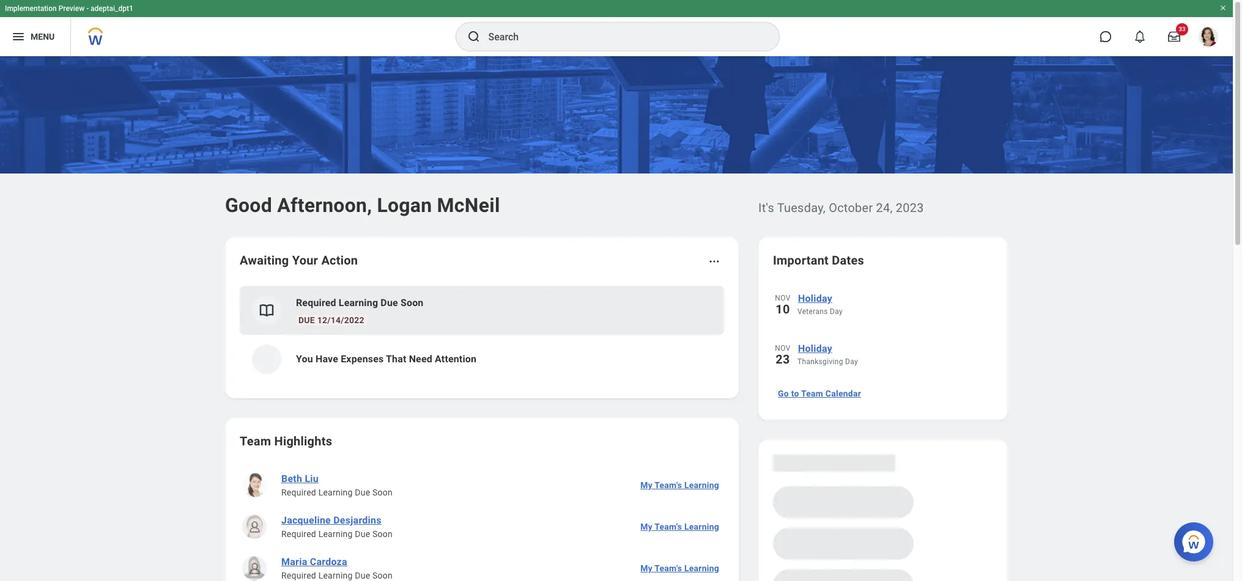 Task type: describe. For each thing, give the bounding box(es) containing it.
tuesday,
[[777, 201, 826, 215]]

24,
[[876, 201, 893, 215]]

due for beth liu
[[355, 488, 370, 498]]

required for maria
[[281, 571, 316, 581]]

1 vertical spatial team
[[240, 434, 271, 449]]

awaiting your action
[[240, 253, 358, 268]]

my for jacqueline desjardins
[[641, 522, 653, 532]]

team inside button
[[801, 389, 823, 399]]

you have expenses that need attention button
[[240, 335, 724, 384]]

team's for cardoza
[[655, 564, 682, 574]]

team's for liu
[[655, 481, 682, 491]]

due for jacqueline desjardins
[[355, 530, 370, 540]]

soon for desjardins
[[373, 530, 393, 540]]

my team's learning for desjardins
[[641, 522, 719, 532]]

important dates
[[773, 253, 864, 268]]

mcneil
[[437, 194, 500, 217]]

10
[[776, 302, 790, 317]]

33 button
[[1161, 23, 1189, 50]]

maria cardoza button
[[277, 555, 352, 570]]

day for 23
[[845, 358, 858, 366]]

afternoon,
[[277, 194, 372, 217]]

required inside list item
[[296, 297, 336, 309]]

23
[[776, 352, 790, 367]]

required learning due soon list item
[[240, 286, 724, 335]]

october
[[829, 201, 873, 215]]

nov 23
[[775, 344, 791, 367]]

team's for desjardins
[[655, 522, 682, 532]]

soon for cardoza
[[373, 571, 393, 581]]

jacqueline desjardins button
[[277, 514, 386, 529]]

awaiting your action list
[[240, 286, 724, 384]]

need
[[409, 354, 432, 365]]

you
[[296, 354, 313, 365]]

justify image
[[11, 29, 26, 44]]

veterans
[[798, 308, 828, 316]]

have
[[316, 354, 338, 365]]

holiday for 23
[[798, 343, 833, 355]]

go to team calendar button
[[773, 382, 866, 406]]

33
[[1179, 26, 1186, 32]]

my for beth liu
[[641, 481, 653, 491]]

learning inside jacqueline desjardins required learning due soon
[[318, 530, 353, 540]]

your
[[292, 253, 318, 268]]

related actions image
[[708, 256, 721, 268]]

team highlights
[[240, 434, 332, 449]]

it's
[[759, 201, 774, 215]]

my for maria cardoza
[[641, 564, 653, 574]]

due up you have expenses that need attention
[[381, 297, 398, 309]]

2023
[[896, 201, 924, 215]]

user image for jacqueline desjardins
[[247, 520, 262, 535]]

dates
[[832, 253, 864, 268]]

nov for 23
[[775, 344, 791, 353]]

you have expenses that need attention
[[296, 354, 477, 365]]

beth liu required learning due soon
[[281, 473, 393, 498]]

good afternoon, logan mcneil
[[225, 194, 500, 217]]

inbox large image
[[1168, 31, 1181, 43]]



Task type: vqa. For each thing, say whether or not it's contained in the screenshot.
Lena Jung to the left
no



Task type: locate. For each thing, give the bounding box(es) containing it.
3 my from the top
[[641, 564, 653, 574]]

holiday up veterans
[[798, 293, 833, 305]]

due left "12/14/2022"
[[299, 316, 315, 325]]

holiday thanksgiving day
[[798, 343, 858, 366]]

my team's learning button for cardoza
[[636, 557, 724, 581]]

1 vertical spatial team's
[[655, 522, 682, 532]]

1 holiday from the top
[[798, 293, 833, 305]]

required up due 12/14/2022
[[296, 297, 336, 309]]

important dates element
[[773, 284, 993, 379]]

desjardins
[[334, 515, 382, 527]]

0 horizontal spatial day
[[830, 308, 843, 316]]

menu banner
[[0, 0, 1233, 56]]

due down desjardins on the bottom
[[355, 530, 370, 540]]

beth liu button
[[277, 472, 324, 487]]

day
[[830, 308, 843, 316], [845, 358, 858, 366]]

important
[[773, 253, 829, 268]]

holiday up thanksgiving
[[798, 343, 833, 355]]

holiday
[[798, 293, 833, 305], [798, 343, 833, 355]]

3 my team's learning from the top
[[641, 564, 719, 574]]

0 vertical spatial my
[[641, 481, 653, 491]]

menu button
[[0, 17, 71, 56]]

1 vertical spatial nov
[[775, 344, 791, 353]]

0 vertical spatial team's
[[655, 481, 682, 491]]

due inside maria cardoza required learning due soon
[[355, 571, 370, 581]]

thanksgiving
[[798, 358, 843, 366]]

team left highlights
[[240, 434, 271, 449]]

3 my team's learning button from the top
[[636, 557, 724, 581]]

required down maria at the left bottom of page
[[281, 571, 316, 581]]

2 user image from the top
[[247, 561, 262, 577]]

required for beth
[[281, 488, 316, 498]]

go to team calendar
[[778, 389, 861, 399]]

my team's learning for cardoza
[[641, 564, 719, 574]]

jacqueline desjardins required learning due soon
[[281, 515, 393, 540]]

due inside beth liu required learning due soon
[[355, 488, 370, 498]]

required learning due soon
[[296, 297, 424, 309]]

holiday veterans day
[[798, 293, 843, 316]]

0 vertical spatial nov
[[775, 294, 791, 303]]

required for jacqueline
[[281, 530, 316, 540]]

awaiting
[[240, 253, 289, 268]]

soon for liu
[[373, 488, 393, 498]]

day for 10
[[830, 308, 843, 316]]

holiday inside holiday veterans day
[[798, 293, 833, 305]]

2 vertical spatial team's
[[655, 564, 682, 574]]

liu
[[305, 473, 319, 485]]

1 vertical spatial holiday button
[[798, 341, 993, 357]]

1 vertical spatial my team's learning button
[[636, 515, 724, 540]]

book open image
[[258, 302, 276, 320]]

0 vertical spatial my team's learning button
[[636, 473, 724, 498]]

action
[[321, 253, 358, 268]]

0 vertical spatial day
[[830, 308, 843, 316]]

learning
[[339, 297, 378, 309], [684, 481, 719, 491], [318, 488, 353, 498], [684, 522, 719, 532], [318, 530, 353, 540], [684, 564, 719, 574], [318, 571, 353, 581]]

2 team's from the top
[[655, 522, 682, 532]]

day inside holiday veterans day
[[830, 308, 843, 316]]

required inside jacqueline desjardins required learning due soon
[[281, 530, 316, 540]]

soon inside beth liu required learning due soon
[[373, 488, 393, 498]]

1 vertical spatial my team's learning
[[641, 522, 719, 532]]

attention
[[435, 354, 477, 365]]

nov left holiday veterans day
[[775, 294, 791, 303]]

preview
[[59, 4, 85, 13]]

required inside beth liu required learning due soon
[[281, 488, 316, 498]]

2 nov from the top
[[775, 344, 791, 353]]

cardoza
[[310, 557, 347, 568]]

holiday for 10
[[798, 293, 833, 305]]

required down jacqueline at the left bottom of the page
[[281, 530, 316, 540]]

required down the beth liu button
[[281, 488, 316, 498]]

user image
[[247, 520, 262, 535], [247, 561, 262, 577]]

holiday inside holiday thanksgiving day
[[798, 343, 833, 355]]

1 holiday button from the top
[[798, 291, 993, 307]]

jacqueline
[[281, 515, 331, 527]]

menu
[[31, 32, 55, 41]]

due for maria cardoza
[[355, 571, 370, 581]]

logan
[[377, 194, 432, 217]]

learning inside maria cardoza required learning due soon
[[318, 571, 353, 581]]

to
[[791, 389, 799, 399]]

1 nov from the top
[[775, 294, 791, 303]]

0 vertical spatial user image
[[247, 520, 262, 535]]

1 horizontal spatial team
[[801, 389, 823, 399]]

1 team's from the top
[[655, 481, 682, 491]]

3 team's from the top
[[655, 564, 682, 574]]

due 12/14/2022
[[299, 316, 364, 325]]

highlights
[[274, 434, 332, 449]]

nov down 10
[[775, 344, 791, 353]]

due down jacqueline desjardins required learning due soon
[[355, 571, 370, 581]]

search image
[[466, 29, 481, 44]]

user image for maria cardoza
[[247, 561, 262, 577]]

day inside holiday thanksgiving day
[[845, 358, 858, 366]]

team
[[801, 389, 823, 399], [240, 434, 271, 449]]

soon inside required learning due soon list item
[[401, 297, 424, 309]]

1 horizontal spatial day
[[845, 358, 858, 366]]

required
[[296, 297, 336, 309], [281, 488, 316, 498], [281, 530, 316, 540], [281, 571, 316, 581]]

0 vertical spatial team
[[801, 389, 823, 399]]

required inside maria cardoza required learning due soon
[[281, 571, 316, 581]]

day right veterans
[[830, 308, 843, 316]]

nov
[[775, 294, 791, 303], [775, 344, 791, 353]]

nov 10
[[775, 294, 791, 317]]

2 holiday button from the top
[[798, 341, 993, 357]]

2 my team's learning from the top
[[641, 522, 719, 532]]

2 holiday from the top
[[798, 343, 833, 355]]

my team's learning button
[[636, 473, 724, 498], [636, 515, 724, 540], [636, 557, 724, 581]]

2 my team's learning button from the top
[[636, 515, 724, 540]]

0 vertical spatial my team's learning
[[641, 481, 719, 491]]

my team's learning
[[641, 481, 719, 491], [641, 522, 719, 532], [641, 564, 719, 574]]

1 vertical spatial holiday
[[798, 343, 833, 355]]

due inside jacqueline desjardins required learning due soon
[[355, 530, 370, 540]]

soon inside jacqueline desjardins required learning due soon
[[373, 530, 393, 540]]

user image left maria at the left bottom of page
[[247, 561, 262, 577]]

2 my from the top
[[641, 522, 653, 532]]

1 my from the top
[[641, 481, 653, 491]]

day right thanksgiving
[[845, 358, 858, 366]]

0 vertical spatial holiday button
[[798, 291, 993, 307]]

soon inside maria cardoza required learning due soon
[[373, 571, 393, 581]]

holiday button for 23
[[798, 341, 993, 357]]

profile logan mcneil image
[[1199, 27, 1219, 49]]

1 vertical spatial my
[[641, 522, 653, 532]]

maria cardoza required learning due soon
[[281, 557, 393, 581]]

good afternoon, logan mcneil main content
[[0, 56, 1233, 582]]

good
[[225, 194, 272, 217]]

implementation preview -   adeptai_dpt1
[[5, 4, 133, 13]]

1 my team's learning button from the top
[[636, 473, 724, 498]]

0 vertical spatial holiday
[[798, 293, 833, 305]]

implementation
[[5, 4, 57, 13]]

calendar
[[826, 389, 861, 399]]

my team's learning button for desjardins
[[636, 515, 724, 540]]

2 vertical spatial my team's learning button
[[636, 557, 724, 581]]

due
[[381, 297, 398, 309], [299, 316, 315, 325], [355, 488, 370, 498], [355, 530, 370, 540], [355, 571, 370, 581]]

learning inside list item
[[339, 297, 378, 309]]

team highlights list
[[240, 465, 724, 582]]

1 user image from the top
[[247, 520, 262, 535]]

1 vertical spatial day
[[845, 358, 858, 366]]

that
[[386, 354, 406, 365]]

Search Workday  search field
[[488, 23, 754, 50]]

0 horizontal spatial team
[[240, 434, 271, 449]]

12/14/2022
[[317, 316, 364, 325]]

nov for 10
[[775, 294, 791, 303]]

user image left jacqueline at the left bottom of the page
[[247, 520, 262, 535]]

-
[[86, 4, 89, 13]]

my team's learning button for liu
[[636, 473, 724, 498]]

due up desjardins on the bottom
[[355, 488, 370, 498]]

holiday button
[[798, 291, 993, 307], [798, 341, 993, 357]]

expenses
[[341, 354, 384, 365]]

team's
[[655, 481, 682, 491], [655, 522, 682, 532], [655, 564, 682, 574]]

notifications large image
[[1134, 31, 1146, 43]]

2 vertical spatial my team's learning
[[641, 564, 719, 574]]

go
[[778, 389, 789, 399]]

close environment banner image
[[1220, 4, 1227, 12]]

dashboard expenses image
[[258, 351, 276, 369]]

holiday button for 10
[[798, 291, 993, 307]]

maria
[[281, 557, 307, 568]]

1 vertical spatial user image
[[247, 561, 262, 577]]

adeptai_dpt1
[[91, 4, 133, 13]]

1 my team's learning from the top
[[641, 481, 719, 491]]

learning inside beth liu required learning due soon
[[318, 488, 353, 498]]

2 vertical spatial my
[[641, 564, 653, 574]]

my
[[641, 481, 653, 491], [641, 522, 653, 532], [641, 564, 653, 574]]

beth
[[281, 473, 302, 485]]

team right to
[[801, 389, 823, 399]]

soon
[[401, 297, 424, 309], [373, 488, 393, 498], [373, 530, 393, 540], [373, 571, 393, 581]]

it's tuesday, october 24, 2023
[[759, 201, 924, 215]]

my team's learning for liu
[[641, 481, 719, 491]]



